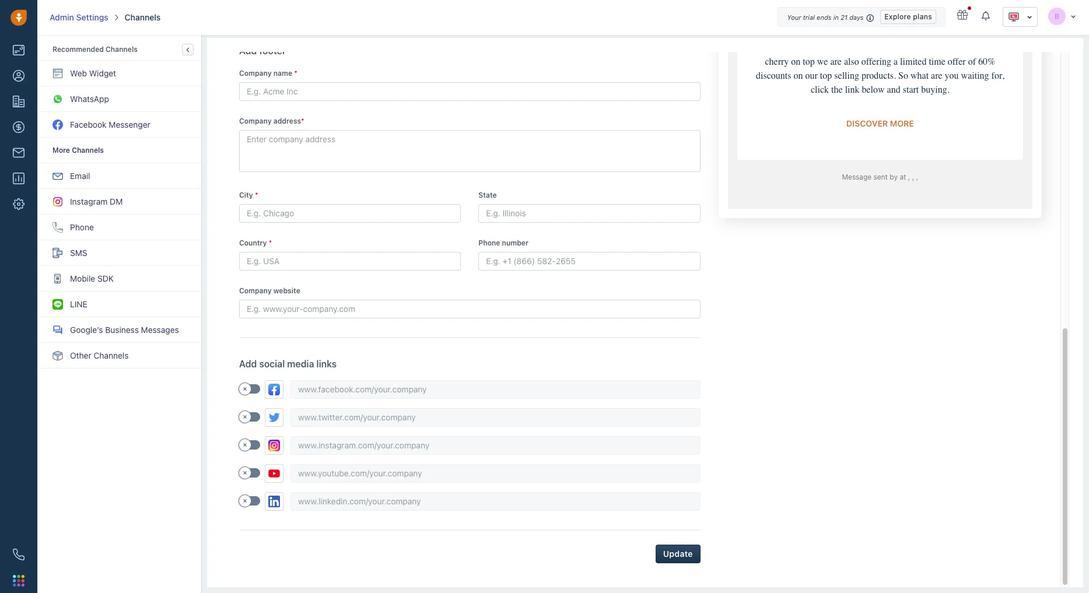 Task type: vqa. For each thing, say whether or not it's contained in the screenshot.
Google's
yes



Task type: describe. For each thing, give the bounding box(es) containing it.
explore
[[885, 12, 912, 21]]

your
[[788, 13, 802, 21]]

ic_arrow_down image
[[1027, 13, 1033, 21]]

web
[[70, 68, 87, 78]]

missing translation "unavailable" for locale "en-us" image
[[1009, 11, 1020, 23]]

21
[[841, 13, 848, 21]]

channels for recommended channels
[[106, 45, 138, 54]]

facebook
[[70, 120, 107, 130]]

recommended
[[53, 45, 104, 54]]

explore plans button
[[881, 10, 937, 24]]

sms link
[[38, 241, 201, 266]]

mobile sdk link
[[38, 266, 201, 292]]

channels for other channels
[[94, 351, 129, 361]]

mobile
[[70, 274, 95, 284]]

ic_info_icon image
[[867, 13, 875, 23]]

admin settings link
[[50, 12, 108, 23]]

whatsapp
[[70, 94, 109, 104]]

web widget
[[70, 68, 116, 78]]

line link
[[38, 292, 201, 318]]

messages
[[141, 325, 179, 335]]

instagram dm
[[70, 197, 123, 207]]

facebook messenger link
[[38, 112, 201, 138]]

mobile sdk
[[70, 274, 114, 284]]

ends
[[817, 13, 832, 21]]

email link
[[38, 163, 201, 189]]

other channels link
[[38, 343, 201, 369]]

0 vertical spatial channels
[[125, 12, 161, 22]]

messenger
[[109, 120, 151, 130]]



Task type: locate. For each thing, give the bounding box(es) containing it.
other
[[70, 351, 91, 361]]

sms
[[70, 248, 87, 258]]

angle left image
[[186, 46, 190, 54]]

google's business messages link
[[38, 318, 201, 343]]

phone link
[[38, 215, 201, 241]]

instagram
[[70, 197, 108, 207]]

recommended channels
[[53, 45, 138, 54]]

freshworks switcher image
[[13, 575, 25, 587]]

channels up web widget link
[[106, 45, 138, 54]]

google's business messages
[[70, 325, 179, 335]]

business
[[105, 325, 139, 335]]

admin
[[50, 12, 74, 22]]

explore plans
[[885, 12, 933, 21]]

days
[[850, 13, 864, 21]]

ic_arrow_down image
[[1071, 13, 1077, 20]]

phone element
[[7, 543, 30, 567]]

channels
[[125, 12, 161, 22], [106, 45, 138, 54], [94, 351, 129, 361]]

dm
[[110, 197, 123, 207]]

channels down the google's business messages link
[[94, 351, 129, 361]]

instagram dm link
[[38, 189, 201, 215]]

admin settings
[[50, 12, 108, 22]]

other channels
[[70, 351, 129, 361]]

whatsapp link
[[38, 86, 201, 112]]

line
[[70, 299, 87, 309]]

your trial ends in 21 days
[[788, 13, 864, 21]]

sdk
[[97, 274, 114, 284]]

email
[[70, 171, 90, 181]]

trial
[[804, 13, 815, 21]]

1 vertical spatial channels
[[106, 45, 138, 54]]

settings
[[76, 12, 108, 22]]

facebook messenger
[[70, 120, 151, 130]]

phone image
[[13, 549, 25, 561]]

plans
[[914, 12, 933, 21]]

bell regular image
[[982, 11, 992, 21]]

google's
[[70, 325, 103, 335]]

phone
[[70, 222, 94, 232]]

in
[[834, 13, 839, 21]]

web widget link
[[38, 61, 201, 86]]

widget
[[89, 68, 116, 78]]

2 vertical spatial channels
[[94, 351, 129, 361]]

channels right settings
[[125, 12, 161, 22]]



